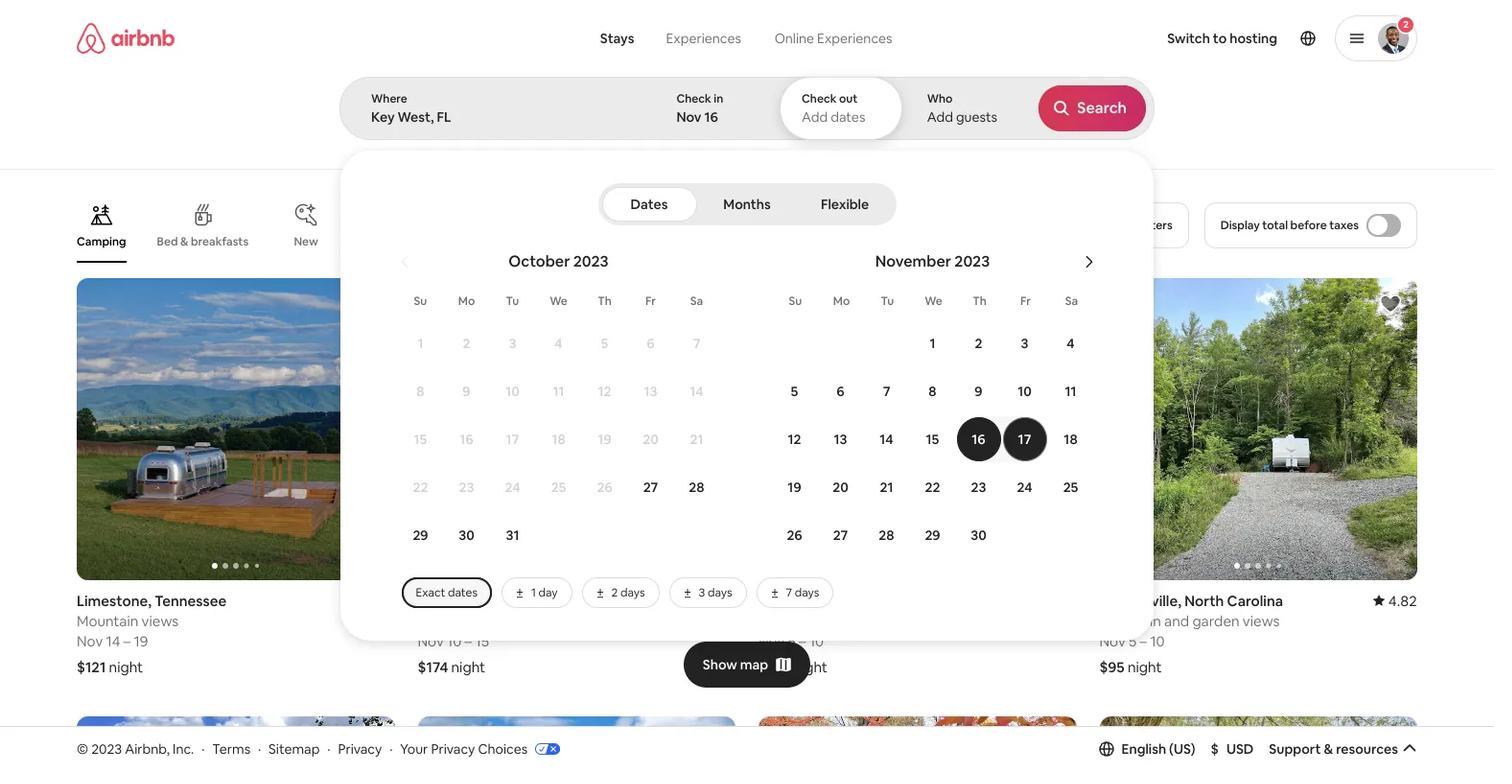 Task type: describe. For each thing, give the bounding box(es) containing it.
(us)
[[1170, 741, 1196, 758]]

$
[[1212, 741, 1220, 758]]

1 11 from the left
[[553, 383, 565, 400]]

$ usd
[[1212, 741, 1254, 758]]

0 vertical spatial 19 button
[[582, 416, 628, 462]]

29 for 1st '29' button
[[413, 527, 429, 544]]

october
[[509, 251, 570, 272]]

4 button for november 2023
[[1048, 320, 1094, 367]]

20 for bottommost 20 button
[[833, 479, 849, 496]]

stays button
[[585, 19, 650, 58]]

1 horizontal spatial 1
[[532, 585, 536, 601]]

1 horizontal spatial 27
[[834, 527, 848, 544]]

group containing camping
[[77, 188, 1089, 263]]

november
[[876, 251, 952, 272]]

months button
[[701, 187, 794, 222]]

0 horizontal spatial 20 button
[[628, 416, 674, 462]]

stays
[[601, 30, 635, 47]]

0 vertical spatial 27 button
[[628, 464, 674, 510]]

usd
[[1227, 741, 1254, 758]]

what can we help you find? tab list
[[585, 19, 758, 58]]

terms link
[[212, 740, 251, 758]]

Where field
[[371, 108, 622, 126]]

display total before taxes button
[[1205, 202, 1418, 249]]

1 horizontal spatial 7
[[786, 585, 793, 601]]

october 2023
[[509, 251, 609, 272]]

and for new
[[824, 612, 849, 630]]

english (us) button
[[1099, 741, 1196, 758]]

miles
[[439, 612, 473, 630]]

in
[[714, 91, 724, 107]]

1 fr from the left
[[646, 294, 656, 309]]

0 horizontal spatial 7 button
[[674, 320, 720, 367]]

limestone, tennessee mountain views nov 14 – 19 $121 night
[[77, 592, 227, 676]]

0 vertical spatial 12 button
[[582, 368, 628, 415]]

3 for november 2023
[[1021, 335, 1029, 352]]

– inside limestone, tennessee mountain views nov 14 – 19 $121 night
[[124, 632, 131, 650]]

1 vertical spatial 21 button
[[864, 464, 910, 510]]

1 25 button from the left
[[536, 464, 582, 510]]

valley
[[852, 612, 889, 630]]

2 button for october 2023
[[444, 320, 490, 367]]

1 18 from the left
[[552, 431, 566, 448]]

profile element
[[939, 0, 1418, 77]]

total
[[1263, 218, 1289, 233]]

add to wishlist: copake falls, new york image
[[698, 731, 721, 754]]

filters button
[[1101, 202, 1190, 249]]

breakfasts
[[191, 234, 249, 249]]

out
[[840, 91, 858, 107]]

1 vertical spatial 28 button
[[864, 512, 910, 558]]

& for support
[[1325, 741, 1334, 758]]

1 for october
[[418, 335, 424, 352]]

views for hudson,
[[892, 612, 929, 630]]

1 vertical spatial 14 button
[[864, 416, 910, 462]]

4.82
[[1389, 592, 1418, 610]]

$95
[[1100, 658, 1125, 676]]

carolina
[[1228, 592, 1284, 610]]

1 17 from the left
[[506, 431, 519, 448]]

9 for second 9 button from the right
[[463, 383, 471, 400]]

add inside who add guests
[[928, 108, 954, 126]]

111
[[418, 612, 436, 630]]

1 vertical spatial 13
[[834, 431, 848, 448]]

2023 for november
[[955, 251, 990, 272]]

2 privacy from the left
[[431, 740, 475, 758]]

flexible
[[821, 196, 869, 213]]

2 24 button from the left
[[1002, 464, 1048, 510]]

filters
[[1140, 218, 1173, 233]]

show map button
[[684, 642, 811, 688]]

14 for leftmost the 14 button
[[690, 383, 704, 400]]

your privacy choices
[[400, 740, 528, 758]]

4.82 out of 5 average rating image
[[1374, 592, 1418, 610]]

1 for november
[[930, 335, 936, 352]]

english
[[1122, 741, 1167, 758]]

1 vertical spatial 6 button
[[818, 368, 864, 415]]

your
[[400, 740, 428, 758]]

0 horizontal spatial 6 button
[[628, 320, 674, 367]]

1 vertical spatial 26 button
[[772, 512, 818, 558]]

31
[[506, 527, 520, 544]]

0 horizontal spatial 21 button
[[674, 416, 720, 462]]

22 for second 22 button from right
[[413, 479, 428, 496]]

guests
[[957, 108, 998, 126]]

2 su from the left
[[789, 294, 803, 309]]

sitemap link
[[269, 740, 320, 758]]

2 17 button from the left
[[1002, 416, 1048, 462]]

1 mo from the left
[[458, 294, 475, 309]]

where
[[371, 91, 408, 107]]

display total before taxes
[[1221, 218, 1360, 233]]

– inside denver, pennsylvania 111 miles away nov 10 – 15 $174 night
[[465, 632, 472, 650]]

& for bed
[[180, 234, 189, 249]]

nov inside hudson, new york mountain and valley views nov 5 – 10 $169 night
[[759, 632, 785, 650]]

support & resources button
[[1270, 741, 1418, 758]]

before
[[1291, 218, 1328, 233]]

© 2023 airbnb, inc. ·
[[77, 740, 205, 758]]

4 · from the left
[[390, 740, 393, 758]]

2 9 button from the left
[[956, 368, 1002, 415]]

taxes
[[1330, 218, 1360, 233]]

0 horizontal spatial 14 button
[[674, 368, 720, 415]]

2 th from the left
[[973, 294, 987, 309]]

4 button for october 2023
[[536, 320, 582, 367]]

1 11 button from the left
[[536, 368, 582, 415]]

dates
[[631, 196, 668, 213]]

denver, pennsylvania 111 miles away nov 10 – 15 $174 night
[[418, 592, 559, 676]]

inc.
[[173, 740, 194, 758]]

terms · sitemap · privacy
[[212, 740, 382, 758]]

16 for 1st 16 button
[[460, 431, 474, 448]]

tennessee
[[155, 592, 227, 610]]

3 button for november 2023
[[1002, 320, 1048, 367]]

2 15 button from the left
[[910, 416, 956, 462]]

dates button
[[602, 187, 697, 222]]

0 horizontal spatial 6
[[647, 335, 655, 352]]

1 23 button from the left
[[444, 464, 490, 510]]

online experiences link
[[758, 19, 910, 58]]

1 th from the left
[[598, 294, 612, 309]]

1 18 button from the left
[[536, 416, 582, 462]]

show
[[703, 656, 738, 673]]

terms
[[212, 740, 251, 758]]

switch to hosting link
[[1157, 18, 1290, 59]]

north
[[1185, 592, 1225, 610]]

1 vertical spatial 12 button
[[772, 416, 818, 462]]

4.95
[[707, 592, 736, 610]]

display
[[1221, 218, 1261, 233]]

days for 2 days
[[621, 585, 645, 601]]

$121
[[77, 658, 106, 676]]

2 8 from the left
[[929, 383, 937, 400]]

english (us)
[[1122, 741, 1196, 758]]

switch to hosting
[[1168, 30, 1278, 47]]

online
[[775, 30, 815, 47]]

1 sa from the left
[[691, 294, 704, 309]]

nov inside check in nov 16
[[677, 108, 702, 126]]

check in nov 16
[[677, 91, 724, 126]]

hosting
[[1230, 30, 1278, 47]]

hudson, new york mountain and valley views nov 5 – 10 $169 night
[[759, 592, 929, 676]]

0 horizontal spatial 13
[[644, 383, 658, 400]]

camping
[[77, 234, 126, 249]]

7 days
[[786, 585, 820, 601]]

denver,
[[418, 592, 469, 610]]

2 17 from the left
[[1019, 431, 1032, 448]]

1 horizontal spatial 3
[[699, 585, 706, 601]]

– inside weaverville, north carolina mountain and garden views nov 5 – 10 $95 night
[[1141, 632, 1148, 650]]

28 for bottommost 28 button
[[879, 527, 895, 544]]

switch
[[1168, 30, 1211, 47]]

bed & breakfasts
[[157, 234, 249, 249]]

check for nov
[[677, 91, 712, 107]]

2 fr from the left
[[1021, 294, 1031, 309]]

5 inside hudson, new york mountain and valley views nov 5 – 10 $169 night
[[788, 632, 796, 650]]

exact
[[416, 585, 446, 601]]

29 for 2nd '29' button from the left
[[925, 527, 941, 544]]

0 horizontal spatial 28 button
[[674, 464, 720, 510]]

30 for 2nd 30 button from left
[[971, 527, 987, 544]]

5 inside weaverville, north carolina mountain and garden views nov 5 – 10 $95 night
[[1129, 632, 1137, 650]]

0 vertical spatial 26
[[597, 479, 613, 496]]

3 for october 2023
[[509, 335, 517, 352]]

24 for 2nd 24 'button'
[[1018, 479, 1033, 496]]

who add guests
[[928, 91, 998, 126]]

1 29 button from the left
[[398, 512, 444, 558]]

experiences button
[[650, 19, 758, 58]]

0 horizontal spatial 13 button
[[628, 368, 674, 415]]

2 sa from the left
[[1066, 294, 1079, 309]]

1 vertical spatial 19 button
[[772, 464, 818, 510]]

2 days
[[612, 585, 645, 601]]

1 button for november
[[910, 320, 956, 367]]

garden
[[1193, 612, 1240, 630]]

10 inside weaverville, north carolina mountain and garden views nov 5 – 10 $95 night
[[1151, 632, 1166, 650]]

22 for first 22 button from the right
[[926, 479, 941, 496]]

limestone,
[[77, 592, 152, 610]]

add inside check out add dates
[[802, 108, 828, 126]]

support
[[1270, 741, 1322, 758]]

nov inside weaverville, north carolina mountain and garden views nov 5 – 10 $95 night
[[1100, 632, 1126, 650]]

12 for the topmost 12 button
[[598, 383, 612, 400]]

0 horizontal spatial 26 button
[[582, 464, 628, 510]]

weaverville,
[[1100, 592, 1182, 610]]

mountain for hudson,
[[759, 612, 821, 630]]

$169
[[759, 658, 791, 676]]

days for 7 days
[[795, 585, 820, 601]]

2 button for november 2023
[[956, 320, 1002, 367]]

0 vertical spatial new
[[294, 234, 318, 249]]

2 18 from the left
[[1064, 431, 1078, 448]]

who
[[928, 91, 953, 107]]

flexible button
[[798, 187, 893, 222]]

night inside denver, pennsylvania 111 miles away nov 10 – 15 $174 night
[[451, 658, 486, 676]]

new inside hudson, new york mountain and valley views nov 5 – 10 $169 night
[[818, 592, 849, 610]]



Task type: vqa. For each thing, say whether or not it's contained in the screenshot.
TREEHOUSES
no



Task type: locate. For each thing, give the bounding box(es) containing it.
28 for 28 button to the left
[[689, 479, 705, 496]]

0 horizontal spatial sa
[[691, 294, 704, 309]]

and down the north
[[1165, 612, 1190, 630]]

0 horizontal spatial add
[[802, 108, 828, 126]]

hudson,
[[759, 592, 815, 610]]

1 17 button from the left
[[490, 416, 536, 462]]

3 button
[[490, 320, 536, 367], [1002, 320, 1048, 367]]

tab list inside the stays tab panel
[[602, 183, 893, 225]]

0 vertical spatial 28
[[689, 479, 705, 496]]

2 25 button from the left
[[1048, 464, 1094, 510]]

14 for the bottommost the 14 button
[[880, 431, 894, 448]]

4 for october 2023
[[555, 335, 563, 352]]

2 18 button from the left
[[1048, 416, 1094, 462]]

1 views from the left
[[142, 612, 179, 630]]

16 inside check in nov 16
[[705, 108, 719, 126]]

1 horizontal spatial days
[[708, 585, 733, 601]]

4 – from the left
[[1141, 632, 1148, 650]]

10 button
[[490, 368, 536, 415], [1002, 368, 1048, 415]]

mountain down weaverville,
[[1100, 612, 1162, 630]]

check inside check out add dates
[[802, 91, 837, 107]]

views for weaverville,
[[1243, 612, 1281, 630]]

mountain inside limestone, tennessee mountain views nov 14 – 19 $121 night
[[77, 612, 138, 630]]

4 for november 2023
[[1067, 335, 1075, 352]]

show map
[[703, 656, 769, 673]]

0 vertical spatial 7 button
[[674, 320, 720, 367]]

away
[[476, 612, 510, 630]]

1 1 button from the left
[[398, 320, 444, 367]]

nov up $169 at the bottom of the page
[[759, 632, 785, 650]]

0 horizontal spatial experiences
[[666, 30, 742, 47]]

23 for 1st 23 button from the right
[[972, 479, 987, 496]]

2 25 from the left
[[1064, 479, 1079, 496]]

4 night from the left
[[1128, 658, 1162, 676]]

th down november 2023
[[973, 294, 987, 309]]

– down miles
[[465, 632, 472, 650]]

15
[[414, 431, 427, 448], [927, 431, 940, 448], [475, 632, 489, 650]]

views inside hudson, new york mountain and valley views nov 5 – 10 $169 night
[[892, 612, 929, 630]]

0 vertical spatial dates
[[831, 108, 866, 126]]

26
[[597, 479, 613, 496], [787, 527, 803, 544]]

nov inside limestone, tennessee mountain views nov 14 – 19 $121 night
[[77, 632, 103, 650]]

1 button for october
[[398, 320, 444, 367]]

privacy left your
[[338, 740, 382, 758]]

1 · from the left
[[202, 740, 205, 758]]

12
[[598, 383, 612, 400], [788, 431, 802, 448]]

1 23 from the left
[[459, 479, 474, 496]]

night right $95
[[1128, 658, 1162, 676]]

privacy link
[[338, 740, 382, 758]]

1 privacy from the left
[[338, 740, 382, 758]]

1 – from the left
[[124, 632, 131, 650]]

add down online experiences
[[802, 108, 828, 126]]

add to wishlist: denver, pennsylvania image
[[698, 293, 721, 316]]

nov down 111
[[418, 632, 444, 650]]

nov inside denver, pennsylvania 111 miles away nov 10 – 15 $174 night
[[418, 632, 444, 650]]

add down the who
[[928, 108, 954, 126]]

privacy
[[338, 740, 382, 758], [431, 740, 475, 758]]

1 horizontal spatial 19
[[598, 431, 612, 448]]

2 night from the left
[[451, 658, 486, 676]]

9
[[463, 383, 471, 400], [975, 383, 983, 400]]

3 views from the left
[[1243, 612, 1281, 630]]

7 for 7 "button" to the right
[[883, 383, 891, 400]]

23
[[459, 479, 474, 496], [972, 479, 987, 496]]

2 button
[[1336, 15, 1418, 61]]

choices
[[478, 740, 528, 758]]

27 button
[[628, 464, 674, 510], [818, 512, 864, 558]]

new right breakfasts
[[294, 234, 318, 249]]

group
[[77, 188, 1089, 263], [77, 278, 395, 580], [418, 278, 736, 580], [759, 278, 1077, 580], [1100, 278, 1418, 580], [77, 717, 395, 772], [418, 717, 736, 772], [759, 717, 1077, 772], [1100, 717, 1418, 772]]

0 horizontal spatial 29 button
[[398, 512, 444, 558]]

30
[[459, 527, 475, 544], [971, 527, 987, 544]]

2 29 from the left
[[925, 527, 941, 544]]

experiences right online
[[818, 30, 893, 47]]

views inside limestone, tennessee mountain views nov 14 – 19 $121 night
[[142, 612, 179, 630]]

1 vertical spatial 14
[[880, 431, 894, 448]]

16 for first 16 button from the right
[[972, 431, 986, 448]]

0 horizontal spatial privacy
[[338, 740, 382, 758]]

0 horizontal spatial 16
[[460, 431, 474, 448]]

17
[[506, 431, 519, 448], [1019, 431, 1032, 448]]

bed
[[157, 234, 178, 249]]

None search field
[[340, 0, 1495, 641]]

sitemap
[[269, 740, 320, 758]]

1 horizontal spatial mountain
[[759, 612, 821, 630]]

15 inside denver, pennsylvania 111 miles away nov 10 – 15 $174 night
[[475, 632, 489, 650]]

©
[[77, 740, 88, 758]]

1 24 from the left
[[505, 479, 521, 496]]

resources
[[1337, 741, 1399, 758]]

1 8 button from the left
[[398, 368, 444, 415]]

&
[[180, 234, 189, 249], [1325, 741, 1334, 758]]

2 4 from the left
[[1067, 335, 1075, 352]]

2 2 button from the left
[[956, 320, 1002, 367]]

10 inside hudson, new york mountain and valley views nov 5 – 10 $169 night
[[810, 632, 824, 650]]

15 for first 15 button from right
[[927, 431, 940, 448]]

2023 right 'november'
[[955, 251, 990, 272]]

1 horizontal spatial 26
[[787, 527, 803, 544]]

2 inside 2 dropdown button
[[1404, 18, 1409, 31]]

2 views from the left
[[892, 612, 929, 630]]

2 check from the left
[[802, 91, 837, 107]]

2 horizontal spatial 19
[[788, 479, 802, 496]]

6
[[647, 335, 655, 352], [837, 383, 845, 400]]

0 horizontal spatial 5 button
[[582, 320, 628, 367]]

2 22 button from the left
[[910, 464, 956, 510]]

views
[[142, 612, 179, 630], [892, 612, 929, 630], [1243, 612, 1281, 630]]

1 horizontal spatial 9
[[975, 383, 983, 400]]

night inside limestone, tennessee mountain views nov 14 – 19 $121 night
[[109, 658, 143, 676]]

2 we from the left
[[925, 294, 943, 309]]

new
[[294, 234, 318, 249], [818, 592, 849, 610]]

4
[[555, 335, 563, 352], [1067, 335, 1075, 352]]

2 8 button from the left
[[910, 368, 956, 415]]

1 horizontal spatial 22 button
[[910, 464, 956, 510]]

dates inside check out add dates
[[831, 108, 866, 126]]

0 vertical spatial 14 button
[[674, 368, 720, 415]]

night right $169 at the bottom of the page
[[794, 658, 828, 676]]

th
[[598, 294, 612, 309], [973, 294, 987, 309]]

th down october 2023
[[598, 294, 612, 309]]

1 horizontal spatial 28
[[879, 527, 895, 544]]

17 button
[[490, 416, 536, 462], [1002, 416, 1048, 462]]

1 vertical spatial 20
[[833, 479, 849, 496]]

· left privacy link
[[327, 740, 331, 758]]

2 16 button from the left
[[956, 416, 1002, 462]]

29 button
[[398, 512, 444, 558], [910, 512, 956, 558]]

1 mountain from the left
[[77, 612, 138, 630]]

1 horizontal spatial add
[[928, 108, 954, 126]]

0 vertical spatial 20
[[643, 431, 659, 448]]

privacy right your
[[431, 740, 475, 758]]

1 horizontal spatial new
[[818, 592, 849, 610]]

night right $121 in the bottom of the page
[[109, 658, 143, 676]]

tab list
[[602, 183, 893, 225]]

0 horizontal spatial 11 button
[[536, 368, 582, 415]]

mountain inside hudson, new york mountain and valley views nov 5 – 10 $169 night
[[759, 612, 821, 630]]

2 mountain from the left
[[759, 612, 821, 630]]

1 vertical spatial 6
[[837, 383, 845, 400]]

1 horizontal spatial 6
[[837, 383, 845, 400]]

experiences up in
[[666, 30, 742, 47]]

days for 3 days
[[708, 585, 733, 601]]

3 – from the left
[[799, 632, 807, 650]]

1 experiences from the left
[[666, 30, 742, 47]]

0 vertical spatial 21
[[690, 431, 704, 448]]

night right $174
[[451, 658, 486, 676]]

day
[[539, 585, 558, 601]]

0 vertical spatial 13
[[644, 383, 658, 400]]

2 – from the left
[[465, 632, 472, 650]]

1 9 from the left
[[463, 383, 471, 400]]

1 vertical spatial 20 button
[[818, 464, 864, 510]]

tu down 'november'
[[881, 294, 895, 309]]

0 horizontal spatial 10 button
[[490, 368, 536, 415]]

1 horizontal spatial 24 button
[[1002, 464, 1048, 510]]

2 horizontal spatial 3
[[1021, 335, 1029, 352]]

dates up miles
[[448, 585, 478, 601]]

and
[[824, 612, 849, 630], [1165, 612, 1190, 630]]

and inside weaverville, north carolina mountain and garden views nov 5 – 10 $95 night
[[1165, 612, 1190, 630]]

2 tu from the left
[[881, 294, 895, 309]]

20 for 20 button to the left
[[643, 431, 659, 448]]

1 vertical spatial dates
[[448, 585, 478, 601]]

2 23 from the left
[[972, 479, 987, 496]]

2023 for ©
[[91, 740, 122, 758]]

0 horizontal spatial 19
[[134, 632, 148, 650]]

19 inside limestone, tennessee mountain views nov 14 – 19 $121 night
[[134, 632, 148, 650]]

nov up $121 in the bottom of the page
[[77, 632, 103, 650]]

mountain down limestone,
[[77, 612, 138, 630]]

21 for left 21 button
[[690, 431, 704, 448]]

1 4 button from the left
[[536, 320, 582, 367]]

2 11 button from the left
[[1048, 368, 1094, 415]]

0 horizontal spatial 18 button
[[536, 416, 582, 462]]

9 for second 9 button from left
[[975, 383, 983, 400]]

·
[[202, 740, 205, 758], [258, 740, 261, 758], [327, 740, 331, 758], [390, 740, 393, 758]]

weaverville, north carolina mountain and garden views nov 5 – 10 $95 night
[[1100, 592, 1284, 676]]

2 add from the left
[[928, 108, 954, 126]]

24 for first 24 'button' from the left
[[505, 479, 521, 496]]

20 button
[[628, 416, 674, 462], [818, 464, 864, 510]]

and inside hudson, new york mountain and valley views nov 5 – 10 $169 night
[[824, 612, 849, 630]]

1 22 from the left
[[413, 479, 428, 496]]

2 4 button from the left
[[1048, 320, 1094, 367]]

1 30 button from the left
[[444, 512, 490, 558]]

1 horizontal spatial 27 button
[[818, 512, 864, 558]]

none search field containing october 2023
[[340, 0, 1495, 641]]

2 11 from the left
[[1066, 383, 1077, 400]]

mountain down 'hudson,'
[[759, 612, 821, 630]]

tab list containing dates
[[602, 183, 893, 225]]

0 horizontal spatial 21
[[690, 431, 704, 448]]

2 29 button from the left
[[910, 512, 956, 558]]

1 add from the left
[[802, 108, 828, 126]]

and left valley
[[824, 612, 849, 630]]

29
[[413, 527, 429, 544], [925, 527, 941, 544]]

– down limestone,
[[124, 632, 131, 650]]

3 · from the left
[[327, 740, 331, 758]]

1 horizontal spatial 8
[[929, 383, 937, 400]]

views right valley
[[892, 612, 929, 630]]

15 button
[[398, 416, 444, 462], [910, 416, 956, 462]]

2 and from the left
[[1165, 612, 1190, 630]]

30 for second 30 button from the right
[[459, 527, 475, 544]]

0 horizontal spatial 7
[[693, 335, 701, 352]]

1 and from the left
[[824, 612, 849, 630]]

1 tu from the left
[[506, 294, 520, 309]]

check for add
[[802, 91, 837, 107]]

1 vertical spatial 19
[[788, 479, 802, 496]]

november 2023
[[876, 251, 990, 272]]

· right inc.
[[202, 740, 205, 758]]

0 vertical spatial 21 button
[[674, 416, 720, 462]]

days left 'hudson,'
[[708, 585, 733, 601]]

11
[[553, 383, 565, 400], [1066, 383, 1077, 400]]

mountain inside weaverville, north carolina mountain and garden views nov 5 – 10 $95 night
[[1100, 612, 1162, 630]]

0 horizontal spatial we
[[550, 294, 568, 309]]

19
[[598, 431, 612, 448], [788, 479, 802, 496], [134, 632, 148, 650]]

and for north
[[1165, 612, 1190, 630]]

1 10 button from the left
[[490, 368, 536, 415]]

0 horizontal spatial su
[[414, 294, 427, 309]]

calendar application
[[363, 231, 1495, 608]]

0 vertical spatial 14
[[690, 383, 704, 400]]

0 horizontal spatial 2 button
[[444, 320, 490, 367]]

1 horizontal spatial 1 button
[[910, 320, 956, 367]]

0 horizontal spatial 30 button
[[444, 512, 490, 558]]

– down 'hudson,'
[[799, 632, 807, 650]]

2 22 from the left
[[926, 479, 941, 496]]

22 button
[[398, 464, 444, 510], [910, 464, 956, 510]]

3 button for october 2023
[[490, 320, 536, 367]]

1 15 button from the left
[[398, 416, 444, 462]]

1 vertical spatial 27
[[834, 527, 848, 544]]

23 for 1st 23 button from left
[[459, 479, 474, 496]]

· left your
[[390, 740, 393, 758]]

1 horizontal spatial tu
[[881, 294, 895, 309]]

0 horizontal spatial 25
[[551, 479, 566, 496]]

map
[[741, 656, 769, 673]]

25 button
[[536, 464, 582, 510], [1048, 464, 1094, 510]]

7 for left 7 "button"
[[693, 335, 701, 352]]

add to wishlist: cold spring, new york image
[[1039, 731, 1062, 754]]

14 button
[[674, 368, 720, 415], [864, 416, 910, 462]]

new left york
[[818, 592, 849, 610]]

1 horizontal spatial 2023
[[574, 251, 609, 272]]

1 horizontal spatial 20 button
[[818, 464, 864, 510]]

16 button
[[444, 416, 490, 462], [956, 416, 1002, 462]]

nov up $95
[[1100, 632, 1126, 650]]

we down november 2023
[[925, 294, 943, 309]]

15 for second 15 button from right
[[414, 431, 427, 448]]

1 horizontal spatial 19 button
[[772, 464, 818, 510]]

1 vertical spatial new
[[818, 592, 849, 610]]

12 for the bottom 12 button
[[788, 431, 802, 448]]

5
[[601, 335, 609, 352], [791, 383, 799, 400], [788, 632, 796, 650], [1129, 632, 1137, 650]]

1 horizontal spatial check
[[802, 91, 837, 107]]

1 day
[[532, 585, 558, 601]]

your privacy choices link
[[400, 740, 561, 759]]

1 29 from the left
[[413, 527, 429, 544]]

1 horizontal spatial 24
[[1018, 479, 1033, 496]]

1 we from the left
[[550, 294, 568, 309]]

dates
[[831, 108, 866, 126], [448, 585, 478, 601]]

1 check from the left
[[677, 91, 712, 107]]

0 horizontal spatial 3
[[509, 335, 517, 352]]

0 vertical spatial 5 button
[[582, 320, 628, 367]]

1 su from the left
[[414, 294, 427, 309]]

2 mo from the left
[[834, 294, 850, 309]]

0 vertical spatial 7
[[693, 335, 701, 352]]

– down weaverville,
[[1141, 632, 1148, 650]]

2023 right ©
[[91, 740, 122, 758]]

1 days from the left
[[621, 585, 645, 601]]

tu down october
[[506, 294, 520, 309]]

1 horizontal spatial 7 button
[[864, 368, 910, 415]]

views down tennessee
[[142, 612, 179, 630]]

0 horizontal spatial 12
[[598, 383, 612, 400]]

3 night from the left
[[794, 658, 828, 676]]

nov
[[677, 108, 702, 126], [77, 632, 103, 650], [418, 632, 444, 650], [759, 632, 785, 650], [1100, 632, 1126, 650]]

check left out
[[802, 91, 837, 107]]

1 horizontal spatial 4
[[1067, 335, 1075, 352]]

1 horizontal spatial 3 button
[[1002, 320, 1048, 367]]

2023 for october
[[574, 251, 609, 272]]

stays tab panel
[[340, 77, 1495, 641]]

1 horizontal spatial experiences
[[818, 30, 893, 47]]

19 button
[[582, 416, 628, 462], [772, 464, 818, 510]]

0 horizontal spatial 4
[[555, 335, 563, 352]]

2 days from the left
[[708, 585, 733, 601]]

13 button
[[628, 368, 674, 415], [818, 416, 864, 462]]

days left york
[[795, 585, 820, 601]]

4 button
[[536, 320, 582, 367], [1048, 320, 1094, 367]]

exact dates
[[416, 585, 478, 601]]

check
[[677, 91, 712, 107], [802, 91, 837, 107]]

add to wishlist: woodstock, virginia image
[[356, 731, 379, 754]]

10 inside denver, pennsylvania 111 miles away nov 10 – 15 $174 night
[[447, 632, 462, 650]]

14 inside limestone, tennessee mountain views nov 14 – 19 $121 night
[[106, 632, 120, 650]]

1 horizontal spatial 14
[[690, 383, 704, 400]]

1 vertical spatial 13 button
[[818, 416, 864, 462]]

2 30 button from the left
[[956, 512, 1002, 558]]

3 days from the left
[[795, 585, 820, 601]]

16
[[705, 108, 719, 126], [460, 431, 474, 448], [972, 431, 986, 448]]

check left in
[[677, 91, 712, 107]]

night inside hudson, new york mountain and valley views nov 5 – 10 $169 night
[[794, 658, 828, 676]]

$174
[[418, 658, 448, 676]]

1 horizontal spatial 5 button
[[772, 368, 818, 415]]

1 8 from the left
[[417, 383, 425, 400]]

2 · from the left
[[258, 740, 261, 758]]

1 night from the left
[[109, 658, 143, 676]]

1 horizontal spatial 17
[[1019, 431, 1032, 448]]

tu
[[506, 294, 520, 309], [881, 294, 895, 309]]

mountain for weaverville,
[[1100, 612, 1162, 630]]

1 vertical spatial 26
[[787, 527, 803, 544]]

views down carolina at the bottom right of the page
[[1243, 612, 1281, 630]]

views inside weaverville, north carolina mountain and garden views nov 5 – 10 $95 night
[[1243, 612, 1281, 630]]

1 vertical spatial 7
[[883, 383, 891, 400]]

dates down out
[[831, 108, 866, 126]]

1 horizontal spatial we
[[925, 294, 943, 309]]

1 horizontal spatial su
[[789, 294, 803, 309]]

night inside weaverville, north carolina mountain and garden views nov 5 – 10 $95 night
[[1128, 658, 1162, 676]]

2023 right october
[[574, 251, 609, 272]]

2 9 from the left
[[975, 383, 983, 400]]

2 horizontal spatial views
[[1243, 612, 1281, 630]]

25
[[551, 479, 566, 496], [1064, 479, 1079, 496]]

days left 4.95 out of 5 average rating icon
[[621, 585, 645, 601]]

su
[[414, 294, 427, 309], [789, 294, 803, 309]]

2 horizontal spatial 1
[[930, 335, 936, 352]]

4.95 out of 5 average rating image
[[692, 592, 736, 610]]

& right bed
[[180, 234, 189, 249]]

airbnb,
[[125, 740, 170, 758]]

online experiences
[[775, 30, 893, 47]]

1 horizontal spatial 28 button
[[864, 512, 910, 558]]

· right terms link
[[258, 740, 261, 758]]

0 horizontal spatial 23
[[459, 479, 474, 496]]

0 horizontal spatial 26
[[597, 479, 613, 496]]

nov down experiences button
[[677, 108, 702, 126]]

1 22 button from the left
[[398, 464, 444, 510]]

0 horizontal spatial 24
[[505, 479, 521, 496]]

–
[[124, 632, 131, 650], [465, 632, 472, 650], [799, 632, 807, 650], [1141, 632, 1148, 650]]

2 1 button from the left
[[910, 320, 956, 367]]

& right support
[[1325, 741, 1334, 758]]

0 horizontal spatial 27
[[644, 479, 659, 496]]

experiences inside button
[[666, 30, 742, 47]]

2 24 from the left
[[1018, 479, 1033, 496]]

1 horizontal spatial 9 button
[[956, 368, 1002, 415]]

1 16 button from the left
[[444, 416, 490, 462]]

0 horizontal spatial 30
[[459, 527, 475, 544]]

add to wishlist: hinsdale, new york image
[[1380, 731, 1403, 754]]

23 button
[[444, 464, 490, 510], [956, 464, 1002, 510]]

1 24 button from the left
[[490, 464, 536, 510]]

0 horizontal spatial 27 button
[[628, 464, 674, 510]]

months
[[724, 196, 771, 213]]

2 10 button from the left
[[1002, 368, 1048, 415]]

2 vertical spatial 14
[[106, 632, 120, 650]]

31 button
[[490, 512, 536, 558]]

1 vertical spatial 5 button
[[772, 368, 818, 415]]

1 25 from the left
[[551, 479, 566, 496]]

1 4 from the left
[[555, 335, 563, 352]]

– inside hudson, new york mountain and valley views nov 5 – 10 $169 night
[[799, 632, 807, 650]]

0 horizontal spatial tu
[[506, 294, 520, 309]]

check inside check in nov 16
[[677, 91, 712, 107]]

1 9 button from the left
[[444, 368, 490, 415]]

1 2 button from the left
[[444, 320, 490, 367]]

1 3 button from the left
[[490, 320, 536, 367]]

2 30 from the left
[[971, 527, 987, 544]]

21 for bottom 21 button
[[880, 479, 894, 496]]

support & resources
[[1270, 741, 1399, 758]]

3 days
[[699, 585, 733, 601]]

mo
[[458, 294, 475, 309], [834, 294, 850, 309]]

0 horizontal spatial 28
[[689, 479, 705, 496]]

2 23 button from the left
[[956, 464, 1002, 510]]

1 horizontal spatial th
[[973, 294, 987, 309]]

we down october 2023
[[550, 294, 568, 309]]

york
[[852, 592, 882, 610]]

1 horizontal spatial 11 button
[[1048, 368, 1094, 415]]

2 experiences from the left
[[818, 30, 893, 47]]

add to wishlist: weaverville, north carolina image
[[1380, 293, 1403, 316]]

1 30 from the left
[[459, 527, 475, 544]]



